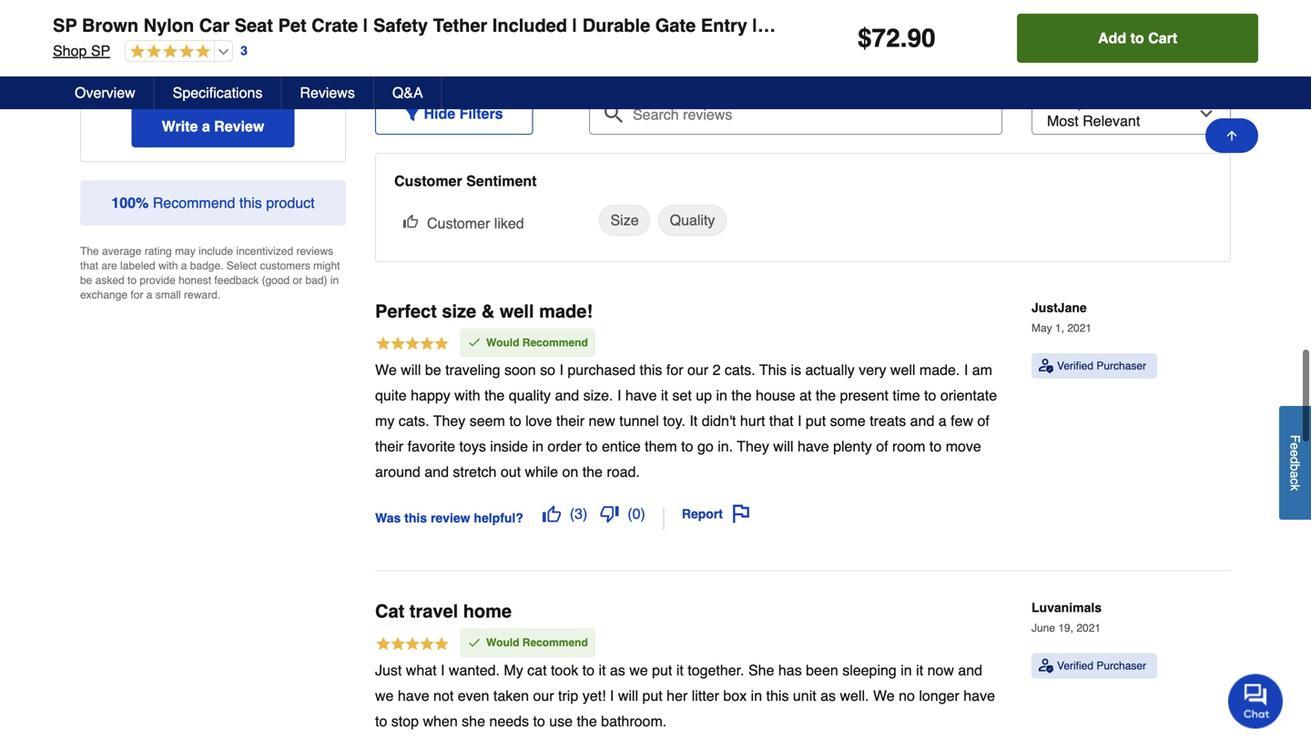 Task type: describe. For each thing, give the bounding box(es) containing it.
2021 for cat travel home
[[1077, 622, 1101, 635]]

a down provide
[[146, 289, 152, 301]]

0 vertical spatial customer
[[387, 64, 455, 81]]

feedback
[[214, 274, 259, 287]]

wanted.
[[449, 662, 500, 679]]

1 vertical spatial cats.
[[399, 413, 430, 430]]

trip
[[558, 688, 579, 704]]

) for ( 3 )
[[583, 506, 588, 523]]

reviews
[[296, 245, 334, 258]]

quality inside we will be traveling soon so i purchased this for our 2 cats. this is actually very well made. i am quite happy with the quality and size. i have it set up in the house at the present time to orientate my cats. they seem to love their new tunnel toy. it didn't hurt that i put some treats and a few of their favorite toys inside in order to entice them to go in. they will have plenty of room to move around and stretch out while on the road.
[[509, 387, 551, 404]]

present
[[840, 387, 889, 404]]

luvanimals
[[1032, 601, 1102, 615]]

i right the yet!
[[610, 688, 614, 704]]

been
[[806, 662, 839, 679]]

didn't
[[702, 413, 736, 430]]

no
[[899, 688, 915, 704]]

and inside just what i wanted.  my cat took to it as we put it together.  she has been sleeping in it now and we have not even taken our trip yet!  i will put her litter box in this unit as well.  we no longer have to stop when she needs to use the bathroom.
[[959, 662, 983, 679]]

2 inside we will be traveling soon so i purchased this for our 2 cats. this is actually very well made. i am quite happy with the quality and size. i have it set up in the house at the present time to orientate my cats. they seem to love their new tunnel toy. it didn't hurt that i put some treats and a few of their favorite toys inside in order to entice them to go in. they will have plenty of room to move around and stretch out while on the road.
[[713, 362, 721, 379]]

3 customer review s
[[375, 64, 518, 81]]

sleeping
[[843, 662, 897, 679]]

this left product
[[239, 194, 262, 211]]

72
[[872, 24, 901, 53]]

brown
[[82, 15, 139, 36]]

would recommend for home
[[486, 637, 588, 650]]

hide filters
[[424, 105, 503, 122]]

0 vertical spatial their
[[556, 413, 585, 430]]

toy.
[[663, 413, 686, 430]]

them
[[645, 438, 677, 455]]

0 vertical spatial we
[[630, 662, 648, 679]]

durable
[[583, 15, 651, 36]]

size button
[[599, 205, 651, 236]]

my
[[504, 662, 524, 679]]

new
[[589, 413, 616, 430]]

in down love
[[532, 438, 544, 455]]

am
[[973, 362, 993, 379]]

0% for 1 star
[[316, 63, 332, 76]]

customer sentiment
[[394, 173, 537, 189]]

0 vertical spatial sp
[[53, 15, 77, 36]]

2021 for perfect size & well made!
[[1068, 322, 1092, 335]]

1 | from the left
[[363, 15, 368, 36]]

have left plenty
[[798, 438, 830, 455]]

pet
[[278, 15, 307, 36]]

size inside button
[[611, 212, 639, 229]]

s
[[510, 64, 518, 81]]

verified purchaser icon image for cat travel home
[[1039, 659, 1054, 674]]

customer for customer liked
[[427, 215, 490, 232]]

we inside we will be traveling soon so i purchased this for our 2 cats. this is actually very well made. i am quite happy with the quality and size. i have it set up in the house at the present time to orientate my cats. they seem to love their new tunnel toy. it didn't hurt that i put some treats and a few of their favorite toys inside in order to entice them to go in. they will have plenty of room to move around and stretch out while on the road.
[[375, 362, 397, 379]]

asked
[[95, 274, 125, 287]]

i right size.
[[618, 387, 622, 404]]

average
[[102, 245, 142, 258]]

helpful?
[[474, 511, 524, 525]]

even
[[458, 688, 490, 704]]

are
[[101, 260, 117, 272]]

to right 'took'
[[583, 662, 595, 679]]

1 vertical spatial we
[[375, 688, 394, 704]]

0 vertical spatial will
[[401, 362, 421, 379]]

this inside we will be traveling soon so i purchased this for our 2 cats. this is actually very well made. i am quite happy with the quality and size. i have it set up in the house at the present time to orientate my cats. they seem to love their new tunnel toy. it didn't hurt that i put some treats and a few of their favorite toys inside in order to entice them to go in. they will have plenty of room to move around and stretch out while on the road.
[[640, 362, 663, 379]]

c
[[1288, 478, 1303, 485]]

have right longer at the right
[[964, 688, 996, 704]]

luvanimals june 19, 2021
[[1032, 601, 1102, 635]]

1 horizontal spatial cats.
[[725, 362, 756, 379]]

in right box
[[751, 688, 763, 704]]

took
[[551, 662, 579, 679]]

verified for cat travel home
[[1058, 660, 1094, 673]]

to right order
[[586, 438, 598, 455]]

.
[[901, 24, 908, 53]]

0 vertical spatial well
[[500, 301, 534, 322]]

longer
[[919, 688, 960, 704]]

made!
[[539, 301, 593, 322]]

it left now
[[917, 662, 924, 679]]

0 vertical spatial 5 stars image
[[126, 44, 211, 61]]

1 vertical spatial put
[[652, 662, 673, 679]]

3 for 3
[[241, 43, 248, 58]]

the up the hurt
[[732, 387, 752, 404]]

add to cart button
[[1018, 14, 1259, 63]]

will inside just what i wanted.  my cat took to it as we put it together.  she has been sleeping in it now and we have not even taken our trip yet!  i will put her litter box in this unit as well.  we no longer have to stop when she needs to use the bathroom.
[[618, 688, 639, 704]]

thumb down image
[[601, 505, 619, 523]]

not
[[434, 688, 454, 704]]

would for home
[[486, 637, 520, 650]]

i left am
[[964, 362, 969, 379]]

shop sp
[[53, 42, 110, 59]]

( for 3
[[570, 506, 575, 523]]

the right on
[[583, 464, 603, 481]]

to right time
[[925, 387, 937, 404]]

be inside the average rating may include incentivized reviews that are labeled with a badge. select customers might be asked to provide honest feedback (good or bad) in exchange for a small reward.
[[80, 274, 92, 287]]

just
[[375, 662, 402, 679]]

size.
[[584, 387, 614, 404]]

customers
[[260, 260, 310, 272]]

2 horizontal spatial will
[[774, 438, 794, 455]]

seem
[[470, 413, 505, 430]]

filter image
[[405, 107, 420, 121]]

box
[[724, 688, 747, 704]]

car
[[199, 15, 230, 36]]

june
[[1032, 622, 1056, 635]]

a inside we will be traveling soon so i purchased this for our 2 cats. this is actually very well made. i am quite happy with the quality and size. i have it set up in the house at the present time to orientate my cats. they seem to love their new tunnel toy. it didn't hurt that i put some treats and a few of their favorite toys inside in order to entice them to go in. they will have plenty of room to move around and stretch out while on the road.
[[939, 413, 947, 430]]

tether
[[433, 15, 488, 36]]

i down the at
[[798, 413, 802, 430]]

3 right thumb up icon
[[575, 506, 583, 523]]

to left 'use'
[[533, 713, 545, 730]]

a down may
[[181, 260, 187, 272]]

1 horizontal spatial they
[[737, 438, 770, 455]]

honest
[[179, 274, 211, 287]]

100
[[111, 194, 136, 211]]

stop
[[392, 713, 419, 730]]

that inside the average rating may include incentivized reviews that are labeled with a badge. select customers might be asked to provide honest feedback (good or bad) in exchange for a small reward.
[[80, 260, 98, 272]]

is
[[791, 362, 802, 379]]

in right up
[[716, 387, 728, 404]]

made.
[[920, 362, 960, 379]]

travel
[[410, 601, 458, 622]]

quality inside button
[[670, 212, 715, 229]]

stretch
[[453, 464, 497, 481]]

customer for customer sentiment
[[394, 173, 462, 189]]

leash
[[1107, 15, 1159, 36]]

hide
[[424, 105, 456, 122]]

thumb up image
[[543, 505, 561, 523]]

this inside just what i wanted.  my cat took to it as we put it together.  she has been sleeping in it now and we have not even taken our trip yet!  i will put her litter box in this unit as well.  we no longer have to stop when she needs to use the bathroom.
[[767, 688, 789, 704]]

checkmark image
[[467, 335, 482, 350]]

home
[[463, 601, 512, 622]]

to left stop
[[375, 713, 387, 730]]

2 e from the top
[[1288, 450, 1303, 457]]

this right "was"
[[405, 511, 427, 525]]

k
[[1288, 485, 1303, 491]]

( 0 )
[[628, 506, 646, 523]]

a right write
[[202, 118, 210, 135]]

f
[[1288, 435, 1303, 443]]

with inside we will be traveling soon so i purchased this for our 2 cats. this is actually very well made. i am quite happy with the quality and size. i have it set up in the house at the present time to orientate my cats. they seem to love their new tunnel toy. it didn't hurt that i put some treats and a few of their favorite toys inside in order to entice them to go in. they will have plenty of room to move around and stretch out while on the road.
[[455, 387, 481, 404]]

( 3 )
[[570, 506, 588, 523]]

0 vertical spatial recommend
[[153, 194, 235, 211]]

be inside we will be traveling soon so i purchased this for our 2 cats. this is actually very well made. i am quite happy with the quality and size. i have it set up in the house at the present time to orientate my cats. they seem to love their new tunnel toy. it didn't hurt that i put some treats and a few of their favorite toys inside in order to entice them to go in. they will have plenty of room to move around and stretch out while on the road.
[[425, 362, 441, 379]]

specifications button
[[155, 77, 282, 109]]

1 horizontal spatial of
[[978, 413, 990, 430]]

1 horizontal spatial as
[[821, 688, 836, 704]]

it up the yet!
[[599, 662, 606, 679]]

&
[[482, 301, 495, 322]]

it up the her
[[677, 662, 684, 679]]

to right room
[[930, 438, 942, 455]]

tunnel
[[620, 413, 659, 430]]

to left go
[[682, 438, 694, 455]]

or
[[293, 274, 303, 287]]

$
[[858, 24, 872, 53]]

put inside we will be traveling soon so i purchased this for our 2 cats. this is actually very well made. i am quite happy with the quality and size. i have it set up in the house at the present time to orientate my cats. they seem to love their new tunnel toy. it didn't hurt that i put some treats and a few of their favorite toys inside in order to entice them to go in. they will have plenty of room to move around and stretch out while on the road.
[[806, 413, 826, 430]]

bathroom.
[[601, 713, 667, 730]]

was this review helpful?
[[375, 511, 524, 525]]

mesh
[[763, 15, 810, 36]]

2 star
[[95, 35, 124, 48]]

provide
[[140, 274, 176, 287]]

to left love
[[509, 413, 522, 430]]

star for 2 star
[[104, 35, 124, 48]]

1 e from the top
[[1288, 443, 1303, 450]]

we inside just what i wanted.  my cat took to it as we put it together.  she has been sleeping in it now and we have not even taken our trip yet!  i will put her litter box in this unit as well.  we no longer have to stop when she needs to use the bathroom.
[[874, 688, 895, 704]]



Task type: locate. For each thing, give the bounding box(es) containing it.
5 stars image for perfect
[[375, 335, 450, 355]]

product
[[266, 194, 315, 211]]

together.
[[688, 662, 745, 679]]

write
[[162, 118, 198, 135]]

1 horizontal spatial we
[[874, 688, 895, 704]]

2 0% from the top
[[316, 63, 332, 76]]

checkmark image
[[467, 636, 482, 650]]

)
[[583, 506, 588, 523], [641, 506, 646, 523]]

1 vertical spatial 0%
[[316, 63, 332, 76]]

sp up shop
[[53, 15, 77, 36]]

will down house at the right of page
[[774, 438, 794, 455]]

small
[[156, 289, 181, 301]]

star down 3 star
[[104, 35, 124, 48]]

for
[[131, 289, 143, 301], [667, 362, 684, 379]]

| right crate
[[363, 15, 368, 36]]

1 horizontal spatial for
[[667, 362, 684, 379]]

1 vertical spatial would recommend
[[486, 637, 588, 650]]

at
[[800, 387, 812, 404]]

entry
[[701, 15, 748, 36]]

1 vertical spatial verified purchaser
[[1058, 660, 1147, 673]]

0 vertical spatial cats.
[[725, 362, 756, 379]]

3 down the safety
[[375, 64, 383, 81]]

0 vertical spatial star
[[104, 8, 124, 21]]

review for a
[[214, 118, 264, 135]]

would recommend for &
[[486, 337, 588, 349]]

1 would from the top
[[486, 337, 520, 349]]

thumb up image
[[404, 214, 418, 229]]

this right purchased
[[640, 362, 663, 379]]

1 vertical spatial with
[[455, 387, 481, 404]]

0 horizontal spatial sp
[[53, 15, 77, 36]]

to inside the average rating may include incentivized reviews that are labeled with a badge. select customers might be asked to provide honest feedback (good or bad) in exchange for a small reward.
[[128, 274, 137, 287]]

e
[[1288, 443, 1303, 450], [1288, 450, 1303, 457]]

i right so
[[560, 362, 564, 379]]

1 0% from the top
[[316, 8, 332, 21]]

well right &
[[500, 301, 534, 322]]

0 vertical spatial verified purchaser
[[1058, 360, 1147, 373]]

verified purchaser for cat travel home
[[1058, 660, 1147, 673]]

plenty
[[834, 438, 872, 455]]

review
[[431, 511, 471, 525]]

for inside we will be traveling soon so i purchased this for our 2 cats. this is actually very well made. i am quite happy with the quality and size. i have it set up in the house at the present time to orientate my cats. they seem to love their new tunnel toy. it didn't hurt that i put some treats and a few of their favorite toys inside in order to entice them to go in. they will have plenty of room to move around and stretch out while on the road.
[[667, 362, 684, 379]]

1 vertical spatial their
[[375, 438, 404, 455]]

actually
[[806, 362, 855, 379]]

0 horizontal spatial they
[[433, 413, 466, 430]]

| left "durable"
[[573, 15, 578, 36]]

2 up didn't
[[713, 362, 721, 379]]

arrow up image
[[1225, 128, 1240, 143]]

0 vertical spatial would
[[486, 337, 520, 349]]

1 vertical spatial quality
[[509, 387, 551, 404]]

0% for 3 star
[[316, 8, 332, 21]]

sp brown nylon car seat pet crate | safety tether included | durable gate entry | mesh panel sides | adjustable security leash
[[53, 15, 1159, 36]]

as right unit
[[821, 688, 836, 704]]

and up room
[[911, 413, 935, 430]]

would right checkmark icon
[[486, 637, 520, 650]]

put
[[806, 413, 826, 430], [652, 662, 673, 679], [643, 688, 663, 704]]

2021 inside justjane may 1, 2021
[[1068, 322, 1092, 335]]

cats. right my at the left bottom
[[399, 413, 430, 430]]

0 horizontal spatial with
[[159, 260, 178, 272]]

write a review
[[162, 118, 264, 135]]

0 horizontal spatial for
[[131, 289, 143, 301]]

review for customer
[[460, 64, 510, 81]]

1 would recommend from the top
[[486, 337, 588, 349]]

a
[[202, 118, 210, 135], [181, 260, 187, 272], [146, 289, 152, 301], [939, 413, 947, 430], [1288, 471, 1303, 478]]

we up quite
[[375, 362, 397, 379]]

we left the no
[[874, 688, 895, 704]]

1 purchaser from the top
[[1097, 360, 1147, 373]]

for up set
[[667, 362, 684, 379]]

2 ( from the left
[[628, 506, 633, 523]]

traveling
[[446, 362, 501, 379]]

3 | from the left
[[753, 15, 758, 36]]

the up seem
[[485, 387, 505, 404]]

size left &
[[442, 301, 477, 322]]

( right thumb down icon
[[628, 506, 633, 523]]

0 vertical spatial review
[[460, 64, 510, 81]]

0 vertical spatial 0%
[[316, 8, 332, 21]]

0 vertical spatial we
[[375, 362, 397, 379]]

shop
[[53, 42, 87, 59]]

that inside we will be traveling soon so i purchased this for our 2 cats. this is actually very well made. i am quite happy with the quality and size. i have it set up in the house at the present time to orientate my cats. they seem to love their new tunnel toy. it didn't hurt that i put some treats and a few of their favorite toys inside in order to entice them to go in. they will have plenty of room to move around and stretch out while on the road.
[[770, 413, 794, 430]]

perfect size & well made!
[[375, 301, 593, 322]]

e up the d
[[1288, 443, 1303, 450]]

would recommend
[[486, 337, 588, 349], [486, 637, 588, 650]]

star for 1 star
[[104, 63, 124, 76]]

| right .
[[922, 15, 927, 36]]

0 vertical spatial would recommend
[[486, 337, 588, 349]]

the average rating may include incentivized reviews that are labeled with a badge. select customers might be asked to provide honest feedback (good or bad) in exchange for a small reward.
[[80, 245, 340, 301]]

0 vertical spatial 2
[[95, 35, 101, 48]]

0 vertical spatial as
[[610, 662, 626, 679]]

with inside the average rating may include incentivized reviews that are labeled with a badge. select customers might be asked to provide honest feedback (good or bad) in exchange for a small reward.
[[159, 260, 178, 272]]

with down the traveling
[[455, 387, 481, 404]]

recommend up so
[[523, 337, 588, 349]]

2 verified from the top
[[1058, 660, 1094, 673]]

for down provide
[[131, 289, 143, 301]]

review up filters
[[460, 64, 510, 81]]

to inside button
[[1131, 30, 1145, 46]]

1 vertical spatial as
[[821, 688, 836, 704]]

justjane
[[1032, 301, 1087, 315]]

5 stars image down perfect on the top left of page
[[375, 335, 450, 355]]

(
[[570, 506, 575, 523], [628, 506, 633, 523]]

be up exchange
[[80, 274, 92, 287]]

0 vertical spatial that
[[80, 260, 98, 272]]

will up happy
[[401, 362, 421, 379]]

0 horizontal spatial our
[[533, 688, 554, 704]]

1 vertical spatial recommend
[[523, 337, 588, 349]]

have down what
[[398, 688, 430, 704]]

0 horizontal spatial their
[[375, 438, 404, 455]]

1 horizontal spatial quality
[[670, 212, 715, 229]]

recommend up may
[[153, 194, 235, 211]]

time
[[893, 387, 921, 404]]

litter
[[692, 688, 720, 704]]

recommend
[[153, 194, 235, 211], [523, 337, 588, 349], [523, 637, 588, 650]]

1 star from the top
[[104, 8, 124, 21]]

and left size.
[[555, 387, 579, 404]]

exchange
[[80, 289, 128, 301]]

well up time
[[891, 362, 916, 379]]

she
[[749, 662, 775, 679]]

2 vertical spatial star
[[104, 63, 124, 76]]

will up bathroom.
[[618, 688, 639, 704]]

0 vertical spatial our
[[688, 362, 709, 379]]

overview
[[75, 84, 135, 101]]

it
[[690, 413, 698, 430]]

0 vertical spatial be
[[80, 274, 92, 287]]

would
[[486, 337, 520, 349], [486, 637, 520, 650]]

1 horizontal spatial review
[[460, 64, 510, 81]]

that down house at the right of page
[[770, 413, 794, 430]]

1 vertical spatial we
[[874, 688, 895, 704]]

3 for 3 customer review s
[[375, 64, 383, 81]]

1 vertical spatial of
[[877, 438, 889, 455]]

hurt
[[740, 413, 766, 430]]

2 would from the top
[[486, 637, 520, 650]]

may
[[1032, 322, 1053, 335]]

1 vertical spatial will
[[774, 438, 794, 455]]

) left thumb down icon
[[583, 506, 588, 523]]

0 horizontal spatial 2
[[95, 35, 101, 48]]

set
[[673, 387, 692, 404]]

we down just
[[375, 688, 394, 704]]

love
[[526, 413, 552, 430]]

add to cart
[[1099, 30, 1178, 46]]

|
[[363, 15, 368, 36], [573, 15, 578, 36], [753, 15, 758, 36], [922, 15, 927, 36]]

put up the her
[[652, 662, 673, 679]]

f e e d b a c k
[[1288, 435, 1303, 491]]

2021 right 19,
[[1077, 622, 1101, 635]]

0 vertical spatial purchaser
[[1097, 360, 1147, 373]]

the inside just what i wanted.  my cat took to it as we put it together.  she has been sleeping in it now and we have not even taken our trip yet!  i will put her litter box in this unit as well.  we no longer have to stop when she needs to use the bathroom.
[[577, 713, 597, 730]]

2 up 1
[[95, 35, 101, 48]]

of right few at bottom right
[[978, 413, 990, 430]]

yet!
[[583, 688, 606, 704]]

in up the no
[[901, 662, 912, 679]]

be up happy
[[425, 362, 441, 379]]

verified down 19,
[[1058, 660, 1094, 673]]

chat invite button image
[[1229, 674, 1284, 729]]

a left few at bottom right
[[939, 413, 947, 430]]

2 vertical spatial recommend
[[523, 637, 588, 650]]

to
[[1131, 30, 1145, 46], [128, 274, 137, 287], [925, 387, 937, 404], [509, 413, 522, 430], [586, 438, 598, 455], [682, 438, 694, 455], [930, 438, 942, 455], [583, 662, 595, 679], [375, 713, 387, 730], [533, 713, 545, 730]]

the
[[80, 245, 99, 258]]

2 vertical spatial 5 stars image
[[375, 636, 450, 655]]

q&a
[[392, 84, 423, 101]]

(good
[[262, 274, 290, 287]]

1 horizontal spatial well
[[891, 362, 916, 379]]

would recommend up so
[[486, 337, 588, 349]]

2 | from the left
[[573, 15, 578, 36]]

1 vertical spatial customer
[[394, 173, 462, 189]]

star for 3 star
[[104, 8, 124, 21]]

| left mesh
[[753, 15, 758, 36]]

verified purchaser icon image down june
[[1039, 659, 1054, 674]]

verified for perfect size & well made!
[[1058, 360, 1094, 373]]

0 horizontal spatial as
[[610, 662, 626, 679]]

1
[[95, 63, 101, 76]]

3 down the seat
[[241, 43, 248, 58]]

this
[[760, 362, 787, 379]]

and down favorite
[[425, 464, 449, 481]]

1 ) from the left
[[583, 506, 588, 523]]

2 vertical spatial put
[[643, 688, 663, 704]]

1 vertical spatial 2021
[[1077, 622, 1101, 635]]

to down labeled
[[128, 274, 137, 287]]

well inside we will be traveling soon so i purchased this for our 2 cats. this is actually very well made. i am quite happy with the quality and size. i have it set up in the house at the present time to orientate my cats. they seem to love their new tunnel toy. it didn't hurt that i put some treats and a few of their favorite toys inside in order to entice them to go in. they will have plenty of room to move around and stretch out while on the road.
[[891, 362, 916, 379]]

in
[[331, 274, 339, 287], [716, 387, 728, 404], [532, 438, 544, 455], [901, 662, 912, 679], [751, 688, 763, 704]]

gate
[[656, 15, 696, 36]]

1 verified purchaser from the top
[[1058, 360, 1147, 373]]

have up tunnel
[[626, 387, 657, 404]]

room
[[893, 438, 926, 455]]

would recommend up the cat
[[486, 637, 588, 650]]

they up favorite
[[433, 413, 466, 430]]

) for ( 0 )
[[641, 506, 646, 523]]

0 horizontal spatial quality
[[509, 387, 551, 404]]

verified purchaser icon image for perfect size & well made!
[[1039, 359, 1054, 373]]

up
[[696, 387, 712, 404]]

%
[[136, 194, 149, 211]]

in inside the average rating may include incentivized reviews that are labeled with a badge. select customers might be asked to provide honest feedback (good or bad) in exchange for a small reward.
[[331, 274, 339, 287]]

( for 0
[[628, 506, 633, 523]]

0 vertical spatial of
[[978, 413, 990, 430]]

0 horizontal spatial cats.
[[399, 413, 430, 430]]

so
[[540, 362, 556, 379]]

purchaser for perfect size & well made!
[[1097, 360, 1147, 373]]

1 horizontal spatial size
[[611, 212, 639, 229]]

0 horizontal spatial we
[[375, 688, 394, 704]]

1 ( from the left
[[570, 506, 575, 523]]

our
[[688, 362, 709, 379], [533, 688, 554, 704]]

0 horizontal spatial be
[[80, 274, 92, 287]]

put left the her
[[643, 688, 663, 704]]

1 vertical spatial star
[[104, 35, 124, 48]]

as right 'took'
[[610, 662, 626, 679]]

verified purchaser for perfect size & well made!
[[1058, 360, 1147, 373]]

2 ) from the left
[[641, 506, 646, 523]]

sp up 1
[[91, 42, 110, 59]]

0 vertical spatial for
[[131, 289, 143, 301]]

2021 right 1,
[[1068, 322, 1092, 335]]

review down the specifications button
[[214, 118, 264, 135]]

1 vertical spatial purchaser
[[1097, 660, 1147, 673]]

( right thumb up icon
[[570, 506, 575, 523]]

5 stars image
[[126, 44, 211, 61], [375, 335, 450, 355], [375, 636, 450, 655]]

out
[[501, 464, 521, 481]]

use
[[550, 713, 573, 730]]

the
[[485, 387, 505, 404], [732, 387, 752, 404], [816, 387, 836, 404], [583, 464, 603, 481], [577, 713, 597, 730]]

that down the the
[[80, 260, 98, 272]]

incentivized
[[236, 245, 293, 258]]

purchaser for cat travel home
[[1097, 660, 1147, 673]]

2021 inside the luvanimals june 19, 2021
[[1077, 622, 1101, 635]]

recommend for perfect size & well made!
[[523, 337, 588, 349]]

2 purchaser from the top
[[1097, 660, 1147, 673]]

0 vertical spatial verified
[[1058, 360, 1094, 373]]

2 verified purchaser icon image from the top
[[1039, 659, 1054, 674]]

1 horizontal spatial 2
[[713, 362, 721, 379]]

0 horizontal spatial )
[[583, 506, 588, 523]]

a up the k
[[1288, 471, 1303, 478]]

0 vertical spatial with
[[159, 260, 178, 272]]

adjustable
[[932, 15, 1025, 36]]

reviews
[[300, 84, 355, 101]]

overview button
[[56, 77, 155, 109]]

would for &
[[486, 337, 520, 349]]

our inside just what i wanted.  my cat took to it as we put it together.  she has been sleeping in it now and we have not even taken our trip yet!  i will put her litter box in this unit as well.  we no longer have to stop when she needs to use the bathroom.
[[533, 688, 554, 704]]

in down might
[[331, 274, 339, 287]]

hide filters button
[[375, 93, 533, 135]]

19,
[[1059, 622, 1074, 635]]

the right the at
[[816, 387, 836, 404]]

verified purchaser icon image
[[1039, 359, 1054, 373], [1039, 659, 1054, 674]]

flag image
[[732, 505, 751, 523]]

1 vertical spatial our
[[533, 688, 554, 704]]

1 vertical spatial 5 stars image
[[375, 335, 450, 355]]

0% up reviews
[[316, 63, 332, 76]]

bad)
[[306, 274, 327, 287]]

quite
[[375, 387, 407, 404]]

1 vertical spatial would
[[486, 637, 520, 650]]

quality up love
[[509, 387, 551, 404]]

1,
[[1056, 322, 1065, 335]]

1 horizontal spatial (
[[628, 506, 633, 523]]

well
[[500, 301, 534, 322], [891, 362, 916, 379]]

road.
[[607, 464, 640, 481]]

0 horizontal spatial size
[[442, 301, 477, 322]]

0 vertical spatial quality
[[670, 212, 715, 229]]

2 vertical spatial will
[[618, 688, 639, 704]]

1 vertical spatial verified
[[1058, 660, 1094, 673]]

5 stars image for cat
[[375, 636, 450, 655]]

would right checkmark image
[[486, 337, 520, 349]]

0 horizontal spatial well
[[500, 301, 534, 322]]

seat
[[235, 15, 273, 36]]

2 would recommend from the top
[[486, 637, 588, 650]]

to right add
[[1131, 30, 1145, 46]]

1 horizontal spatial will
[[618, 688, 639, 704]]

our inside we will be traveling soon so i purchased this for our 2 cats. this is actually very well made. i am quite happy with the quality and size. i have it set up in the house at the present time to orientate my cats. they seem to love their new tunnel toy. it didn't hurt that i put some treats and a few of their favorite toys inside in order to entice them to go in. they will have plenty of room to move around and stretch out while on the road.
[[688, 362, 709, 379]]

4 | from the left
[[922, 15, 927, 36]]

star up 2 star at the left of the page
[[104, 8, 124, 21]]

cart
[[1149, 30, 1178, 46]]

0 vertical spatial verified purchaser icon image
[[1039, 359, 1054, 373]]

0 horizontal spatial (
[[570, 506, 575, 523]]

recommend for cat travel home
[[523, 637, 588, 650]]

i right what
[[441, 662, 445, 679]]

3 for 3 star
[[95, 8, 101, 21]]

we up bathroom.
[[630, 662, 648, 679]]

2 star from the top
[[104, 35, 124, 48]]

3 star from the top
[[104, 63, 124, 76]]

on
[[562, 464, 579, 481]]

3 star
[[95, 8, 124, 21]]

1 horizontal spatial )
[[641, 506, 646, 523]]

1 horizontal spatial that
[[770, 413, 794, 430]]

has
[[779, 662, 802, 679]]

1 horizontal spatial with
[[455, 387, 481, 404]]

our up up
[[688, 362, 709, 379]]

1 vertical spatial they
[[737, 438, 770, 455]]

favorite
[[408, 438, 455, 455]]

0 horizontal spatial of
[[877, 438, 889, 455]]

0 horizontal spatial we
[[375, 362, 397, 379]]

2 vertical spatial customer
[[427, 215, 490, 232]]

1 horizontal spatial sp
[[91, 42, 110, 59]]

it left set
[[661, 387, 669, 404]]

1 vertical spatial sp
[[91, 42, 110, 59]]

treats
[[870, 413, 907, 430]]

put down the at
[[806, 413, 826, 430]]

1 verified purchaser icon image from the top
[[1039, 359, 1054, 373]]

0 vertical spatial they
[[433, 413, 466, 430]]

for inside the average rating may include incentivized reviews that are labeled with a badge. select customers might be asked to provide honest feedback (good or bad) in exchange for a small reward.
[[131, 289, 143, 301]]

of down treats on the right of the page
[[877, 438, 889, 455]]

needs
[[490, 713, 529, 730]]

star right 1
[[104, 63, 124, 76]]

2 verified purchaser from the top
[[1058, 660, 1147, 673]]

her
[[667, 688, 688, 704]]

it inside we will be traveling soon so i purchased this for our 2 cats. this is actually very well made. i am quite happy with the quality and size. i have it set up in the house at the present time to orientate my cats. they seem to love their new tunnel toy. it didn't hurt that i put some treats and a few of their favorite toys inside in order to entice them to go in. they will have plenty of room to move around and stretch out while on the road.
[[661, 387, 669, 404]]

they down the hurt
[[737, 438, 770, 455]]

verified purchaser icon image down may at top right
[[1039, 359, 1054, 373]]

1 vertical spatial verified purchaser icon image
[[1039, 659, 1054, 674]]

move
[[946, 438, 982, 455]]

1 verified from the top
[[1058, 360, 1094, 373]]

$ 72 . 90
[[858, 24, 936, 53]]

1 horizontal spatial we
[[630, 662, 648, 679]]

0% right pet at the top left of page
[[316, 8, 332, 21]]

be
[[80, 274, 92, 287], [425, 362, 441, 379]]

1 star
[[95, 63, 124, 76]]

Search reviews text field
[[597, 93, 996, 124]]

orientate
[[941, 387, 998, 404]]

review inside write a review button
[[214, 118, 264, 135]]

1 vertical spatial for
[[667, 362, 684, 379]]

0 horizontal spatial that
[[80, 260, 98, 272]]

1 horizontal spatial our
[[688, 362, 709, 379]]

0 vertical spatial 2021
[[1068, 322, 1092, 335]]

labeled
[[120, 260, 156, 272]]

0 vertical spatial size
[[611, 212, 639, 229]]

1 horizontal spatial their
[[556, 413, 585, 430]]

entice
[[602, 438, 641, 455]]

5 stars image up what
[[375, 636, 450, 655]]



Task type: vqa. For each thing, say whether or not it's contained in the screenshot.
toys
yes



